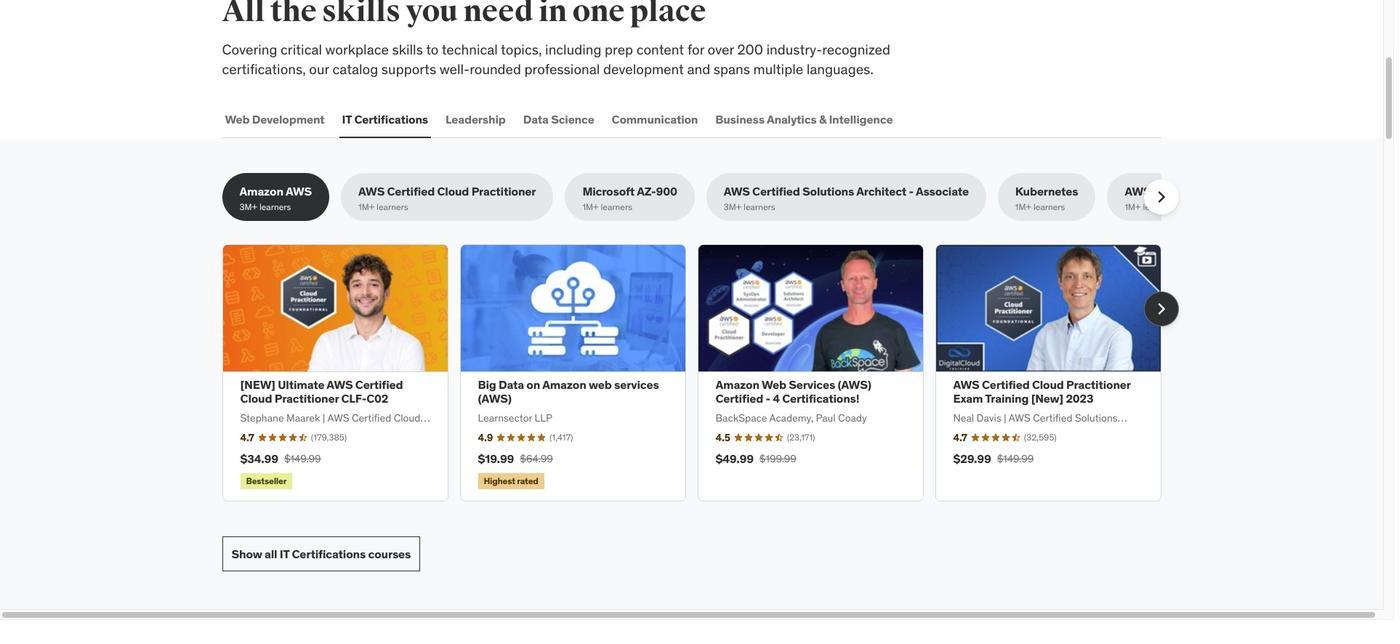 Task type: locate. For each thing, give the bounding box(es) containing it.
data science button
[[520, 102, 597, 137]]

1 learners from the left
[[260, 202, 291, 213]]

0 horizontal spatial -
[[766, 391, 771, 406]]

1 vertical spatial web
[[762, 377, 787, 392]]

0 horizontal spatial associate
[[916, 184, 969, 199]]

2 horizontal spatial amazon
[[716, 377, 760, 392]]

aws inside the aws certified cloud practitioner 1m+ learners
[[359, 184, 385, 199]]

ultimate
[[278, 377, 325, 392]]

2 learners from the left
[[377, 202, 408, 213]]

cloud inside the 'aws certified cloud practitioner exam training [new] 2023'
[[1032, 377, 1064, 392]]

carousel element
[[222, 244, 1179, 502]]

certified for aws certified solutions architect - associate 3m+ learners
[[753, 184, 800, 199]]

next image inside "carousel" element
[[1150, 297, 1173, 320]]

certified inside the 'aws certified cloud practitioner exam training [new] 2023'
[[982, 377, 1030, 392]]

certified for aws certified cloud practitioner exam training [new] 2023
[[982, 377, 1030, 392]]

1 horizontal spatial -
[[909, 184, 914, 199]]

web inside button
[[225, 112, 250, 126]]

to
[[426, 41, 439, 58]]

data left science
[[523, 112, 549, 126]]

2 1m+ from the left
[[583, 202, 599, 213]]

1 vertical spatial next image
[[1150, 297, 1173, 320]]

learners inside amazon aws 3m+ learners
[[260, 202, 291, 213]]

1 horizontal spatial practitioner
[[472, 184, 536, 199]]

critical
[[281, 41, 322, 58]]

communication button
[[609, 102, 701, 137]]

1 horizontal spatial web
[[762, 377, 787, 392]]

aws inside the 'aws certified cloud practitioner exam training [new] 2023'
[[954, 377, 980, 392]]

practitioner inside the aws certified cloud practitioner 1m+ learners
[[472, 184, 536, 199]]

aws inside "aws certified developer - associate 1m+ learners"
[[1125, 184, 1151, 199]]

aws
[[286, 184, 312, 199], [359, 184, 385, 199], [724, 184, 750, 199], [1125, 184, 1151, 199], [327, 377, 353, 392], [954, 377, 980, 392]]

2 next image from the top
[[1150, 297, 1173, 320]]

learners
[[260, 202, 291, 213], [377, 202, 408, 213], [601, 202, 633, 213], [744, 202, 776, 213], [1034, 202, 1066, 213], [1143, 202, 1175, 213]]

certified inside aws certified solutions architect - associate 3m+ learners
[[753, 184, 800, 199]]

data inside big data on amazon web services (aws)
[[499, 377, 524, 392]]

(aws) left on
[[478, 391, 512, 406]]

associate
[[916, 184, 969, 199], [1268, 184, 1321, 199]]

(aws)
[[838, 377, 872, 392], [478, 391, 512, 406]]

- right the developer
[[1261, 184, 1266, 199]]

data left on
[[499, 377, 524, 392]]

associate inside aws certified solutions architect - associate 3m+ learners
[[916, 184, 969, 199]]

certifications
[[354, 112, 428, 126], [292, 547, 366, 561]]

multiple
[[754, 60, 804, 78]]

2 horizontal spatial cloud
[[1032, 377, 1064, 392]]

2 horizontal spatial practitioner
[[1067, 377, 1131, 392]]

associate right the developer
[[1268, 184, 1321, 199]]

technical
[[442, 41, 498, 58]]

all
[[265, 547, 277, 561]]

1 vertical spatial certifications
[[292, 547, 366, 561]]

microsoft az-900 1m+ learners
[[583, 184, 677, 213]]

supports
[[382, 60, 436, 78]]

next image for topic filters element
[[1150, 186, 1173, 209]]

and
[[687, 60, 711, 78]]

leadership
[[446, 112, 506, 126]]

certified inside "aws certified developer - associate 1m+ learners"
[[1154, 184, 1202, 199]]

0 horizontal spatial web
[[225, 112, 250, 126]]

communication
[[612, 112, 698, 126]]

1 horizontal spatial associate
[[1268, 184, 1321, 199]]

1 associate from the left
[[916, 184, 969, 199]]

0 vertical spatial certifications
[[354, 112, 428, 126]]

1m+ inside "aws certified developer - associate 1m+ learners"
[[1125, 202, 1141, 213]]

it certifications button
[[339, 102, 431, 137]]

2 associate from the left
[[1268, 184, 1321, 199]]

aws certified developer - associate 1m+ learners
[[1125, 184, 1321, 213]]

certified inside the aws certified cloud practitioner 1m+ learners
[[387, 184, 435, 199]]

amazon for amazon aws 3m+ learners
[[240, 184, 284, 199]]

aws for aws certified cloud practitioner exam training [new] 2023
[[954, 377, 980, 392]]

aws inside aws certified solutions architect - associate 3m+ learners
[[724, 184, 750, 199]]

amazon
[[240, 184, 284, 199], [543, 377, 587, 392], [716, 377, 760, 392]]

aws inside [new] ultimate aws certified cloud practitioner clf-c02
[[327, 377, 353, 392]]

it down catalog
[[342, 112, 352, 126]]

1m+
[[359, 202, 375, 213], [583, 202, 599, 213], [1016, 202, 1032, 213], [1125, 202, 1141, 213]]

1 next image from the top
[[1150, 186, 1173, 209]]

recognized
[[823, 41, 891, 58]]

practitioner for aws certified cloud practitioner exam training [new] 2023
[[1067, 377, 1131, 392]]

amazon inside amazon web services (aws) certified - 4 certifications!
[[716, 377, 760, 392]]

amazon aws 3m+ learners
[[240, 184, 312, 213]]

4 learners from the left
[[744, 202, 776, 213]]

200
[[738, 41, 763, 58]]

0 vertical spatial data
[[523, 112, 549, 126]]

covering critical workplace skills to technical topics, including prep content for over 200 industry-recognized certifications, our catalog supports well-rounded professional development and spans multiple languages.
[[222, 41, 891, 78]]

0 horizontal spatial practitioner
[[275, 391, 339, 406]]

associate right architect
[[916, 184, 969, 199]]

1 1m+ from the left
[[359, 202, 375, 213]]

data science
[[523, 112, 595, 126]]

- inside "aws certified developer - associate 1m+ learners"
[[1261, 184, 1266, 199]]

- inside amazon web services (aws) certified - 4 certifications!
[[766, 391, 771, 406]]

0 horizontal spatial 3m+
[[240, 202, 257, 213]]

it certifications
[[342, 112, 428, 126]]

cloud for training
[[1032, 377, 1064, 392]]

learners inside kubernetes 1m+ learners
[[1034, 202, 1066, 213]]

3 learners from the left
[[601, 202, 633, 213]]

big data on amazon web services (aws)
[[478, 377, 659, 406]]

1m+ inside the aws certified cloud practitioner 1m+ learners
[[359, 202, 375, 213]]

1 horizontal spatial 3m+
[[724, 202, 742, 213]]

3 1m+ from the left
[[1016, 202, 1032, 213]]

aws certified cloud practitioner exam training [new] 2023 link
[[954, 377, 1131, 406]]

certifications down supports at the top of the page
[[354, 112, 428, 126]]

cloud inside the aws certified cloud practitioner 1m+ learners
[[437, 184, 469, 199]]

1 3m+ from the left
[[240, 202, 257, 213]]

next image
[[1150, 186, 1173, 209], [1150, 297, 1173, 320]]

kubernetes
[[1016, 184, 1079, 199]]

exam
[[954, 391, 983, 406]]

aws certified solutions architect - associate 3m+ learners
[[724, 184, 969, 213]]

0 horizontal spatial amazon
[[240, 184, 284, 199]]

2 3m+ from the left
[[724, 202, 742, 213]]

rounded
[[470, 60, 521, 78]]

(aws) right services at the right bottom of page
[[838, 377, 872, 392]]

0 vertical spatial it
[[342, 112, 352, 126]]

1 horizontal spatial cloud
[[437, 184, 469, 199]]

1 horizontal spatial (aws)
[[838, 377, 872, 392]]

1 vertical spatial it
[[280, 547, 290, 561]]

it right all
[[280, 547, 290, 561]]

practitioner for aws certified cloud practitioner 1m+ learners
[[472, 184, 536, 199]]

aws for aws certified cloud practitioner 1m+ learners
[[359, 184, 385, 199]]

certified inside amazon web services (aws) certified - 4 certifications!
[[716, 391, 764, 406]]

(aws) inside amazon web services (aws) certified - 4 certifications!
[[838, 377, 872, 392]]

data
[[523, 112, 549, 126], [499, 377, 524, 392]]

cloud inside [new] ultimate aws certified cloud practitioner clf-c02
[[240, 391, 272, 406]]

training
[[986, 391, 1029, 406]]

&
[[819, 112, 827, 126]]

web left the development
[[225, 112, 250, 126]]

practitioner
[[472, 184, 536, 199], [1067, 377, 1131, 392], [275, 391, 339, 406]]

practitioner inside the 'aws certified cloud practitioner exam training [new] 2023'
[[1067, 377, 1131, 392]]

amazon inside amazon aws 3m+ learners
[[240, 184, 284, 199]]

certified
[[387, 184, 435, 199], [753, 184, 800, 199], [1154, 184, 1202, 199], [355, 377, 403, 392], [982, 377, 1030, 392], [716, 391, 764, 406]]

4 1m+ from the left
[[1125, 202, 1141, 213]]

cloud
[[437, 184, 469, 199], [1032, 377, 1064, 392], [240, 391, 272, 406]]

certifications!
[[783, 391, 860, 406]]

0 horizontal spatial (aws)
[[478, 391, 512, 406]]

c02
[[367, 391, 388, 406]]

(aws) inside big data on amazon web services (aws)
[[478, 391, 512, 406]]

900
[[656, 184, 677, 199]]

amazon for amazon web services (aws) certified - 4 certifications!
[[716, 377, 760, 392]]

[new]
[[1032, 391, 1064, 406]]

- left 4
[[766, 391, 771, 406]]

certifications,
[[222, 60, 306, 78]]

az-
[[637, 184, 656, 199]]

5 learners from the left
[[1034, 202, 1066, 213]]

certifications right all
[[292, 547, 366, 561]]

cloud for learners
[[437, 184, 469, 199]]

topics,
[[501, 41, 542, 58]]

3m+
[[240, 202, 257, 213], [724, 202, 742, 213]]

1 horizontal spatial it
[[342, 112, 352, 126]]

[new] ultimate aws certified cloud practitioner clf-c02
[[240, 377, 403, 406]]

business analytics & intelligence
[[716, 112, 893, 126]]

6 learners from the left
[[1143, 202, 1175, 213]]

1 horizontal spatial amazon
[[543, 377, 587, 392]]

1 vertical spatial data
[[499, 377, 524, 392]]

science
[[551, 112, 595, 126]]

0 horizontal spatial cloud
[[240, 391, 272, 406]]

certified for aws certified cloud practitioner 1m+ learners
[[387, 184, 435, 199]]

web left services at the right bottom of page
[[762, 377, 787, 392]]

next image inside topic filters element
[[1150, 186, 1173, 209]]

- right architect
[[909, 184, 914, 199]]

web inside amazon web services (aws) certified - 4 certifications!
[[762, 377, 787, 392]]

our
[[309, 60, 329, 78]]

2 horizontal spatial -
[[1261, 184, 1266, 199]]

web development button
[[222, 102, 328, 137]]

3m+ inside aws certified solutions architect - associate 3m+ learners
[[724, 202, 742, 213]]

show all it certifications courses
[[232, 547, 411, 561]]

web
[[225, 112, 250, 126], [762, 377, 787, 392]]

1m+ inside kubernetes 1m+ learners
[[1016, 202, 1032, 213]]

[new] ultimate aws certified cloud practitioner clf-c02 link
[[240, 377, 403, 406]]

-
[[909, 184, 914, 199], [1261, 184, 1266, 199], [766, 391, 771, 406]]

[new]
[[240, 377, 276, 392]]

0 vertical spatial web
[[225, 112, 250, 126]]

developer
[[1204, 184, 1259, 199]]

0 vertical spatial next image
[[1150, 186, 1173, 209]]



Task type: describe. For each thing, give the bounding box(es) containing it.
clf-
[[341, 391, 367, 406]]

aws for aws certified solutions architect - associate 3m+ learners
[[724, 184, 750, 199]]

languages.
[[807, 60, 874, 78]]

well-
[[440, 60, 470, 78]]

4
[[773, 391, 780, 406]]

- inside aws certified solutions architect - associate 3m+ learners
[[909, 184, 914, 199]]

aws certified cloud practitioner exam training [new] 2023
[[954, 377, 1131, 406]]

learners inside aws certified solutions architect - associate 3m+ learners
[[744, 202, 776, 213]]

for
[[688, 41, 705, 58]]

certifications inside button
[[354, 112, 428, 126]]

learners inside "aws certified developer - associate 1m+ learners"
[[1143, 202, 1175, 213]]

2023
[[1066, 391, 1094, 406]]

content
[[637, 41, 684, 58]]

including
[[545, 41, 602, 58]]

learners inside microsoft az-900 1m+ learners
[[601, 202, 633, 213]]

amazon web services (aws) certified - 4 certifications!
[[716, 377, 872, 406]]

show
[[232, 547, 262, 561]]

covering
[[222, 41, 277, 58]]

leadership button
[[443, 102, 509, 137]]

industry-
[[767, 41, 823, 58]]

on
[[527, 377, 540, 392]]

amazon web services (aws) certified - 4 certifications! link
[[716, 377, 872, 406]]

spans
[[714, 60, 750, 78]]

certified inside [new] ultimate aws certified cloud practitioner clf-c02
[[355, 377, 403, 392]]

business
[[716, 112, 765, 126]]

professional
[[525, 60, 600, 78]]

amazon inside big data on amazon web services (aws)
[[543, 377, 587, 392]]

microsoft
[[583, 184, 635, 199]]

it inside button
[[342, 112, 352, 126]]

topic filters element
[[222, 173, 1339, 221]]

0 horizontal spatial it
[[280, 547, 290, 561]]

3m+ inside amazon aws 3m+ learners
[[240, 202, 257, 213]]

workplace
[[325, 41, 389, 58]]

next image for "carousel" element
[[1150, 297, 1173, 320]]

big
[[478, 377, 496, 392]]

web
[[589, 377, 612, 392]]

show all it certifications courses link
[[222, 537, 420, 572]]

architect
[[857, 184, 907, 199]]

aws certified cloud practitioner 1m+ learners
[[359, 184, 536, 213]]

catalog
[[333, 60, 378, 78]]

over
[[708, 41, 734, 58]]

development
[[252, 112, 325, 126]]

analytics
[[767, 112, 817, 126]]

learners inside the aws certified cloud practitioner 1m+ learners
[[377, 202, 408, 213]]

web development
[[225, 112, 325, 126]]

kubernetes 1m+ learners
[[1016, 184, 1079, 213]]

skills
[[392, 41, 423, 58]]

prep
[[605, 41, 633, 58]]

1m+ inside microsoft az-900 1m+ learners
[[583, 202, 599, 213]]

aws for aws certified developer - associate 1m+ learners
[[1125, 184, 1151, 199]]

courses
[[368, 547, 411, 561]]

services
[[614, 377, 659, 392]]

data inside button
[[523, 112, 549, 126]]

solutions
[[803, 184, 855, 199]]

practitioner inside [new] ultimate aws certified cloud practitioner clf-c02
[[275, 391, 339, 406]]

development
[[603, 60, 684, 78]]

associate inside "aws certified developer - associate 1m+ learners"
[[1268, 184, 1321, 199]]

certified for aws certified developer - associate 1m+ learners
[[1154, 184, 1202, 199]]

services
[[789, 377, 836, 392]]

intelligence
[[829, 112, 893, 126]]

aws inside amazon aws 3m+ learners
[[286, 184, 312, 199]]

business analytics & intelligence button
[[713, 102, 896, 137]]

big data on amazon web services (aws) link
[[478, 377, 659, 406]]



Task type: vqa. For each thing, say whether or not it's contained in the screenshot.
the 10,000 results status
no



